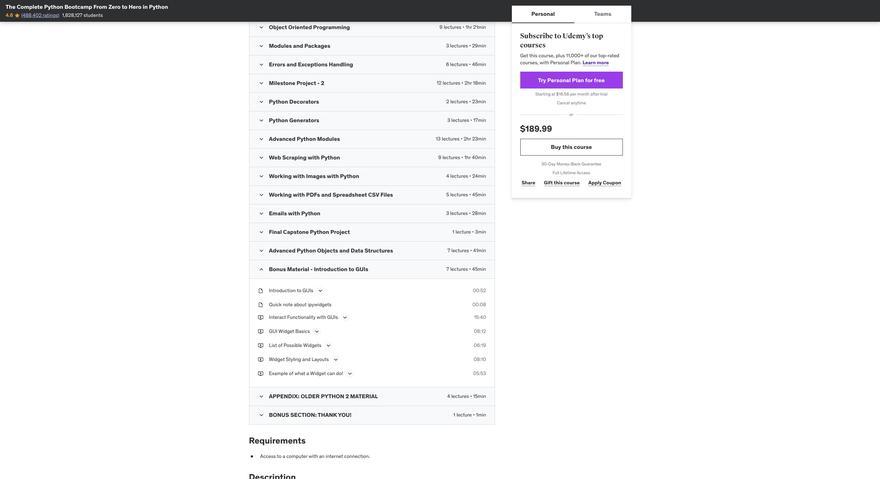 Task type: describe. For each thing, give the bounding box(es) containing it.
lectures for working with pdfs and spreadsheet csv files
[[450, 192, 468, 198]]

2 vertical spatial guis
[[327, 314, 338, 320]]

3 lectures • 29min
[[446, 43, 486, 49]]

1 horizontal spatial modules
[[317, 135, 340, 142]]

learn more link
[[583, 59, 609, 66]]

modules and packages
[[269, 42, 330, 49]]

subscribe to udemy's top courses
[[520, 32, 603, 49]]

csv
[[368, 191, 379, 198]]

working for working with pdfs and spreadsheet csv files
[[269, 191, 292, 198]]

1 lecture • 1min
[[453, 412, 486, 418]]

1 for bonus section: thank you!
[[453, 412, 455, 418]]

lectures for errors and exceptions handling
[[450, 61, 468, 68]]

1 23min from the top
[[472, 98, 486, 105]]

1 horizontal spatial introduction
[[314, 266, 347, 273]]

widgets
[[303, 342, 321, 348]]

trial
[[600, 92, 608, 97]]

python up images at the top of the page
[[321, 154, 340, 161]]

course,
[[539, 52, 555, 59]]

starting at $16.58 per month after trial cancel anytime
[[535, 92, 608, 105]]

note
[[283, 301, 293, 308]]

share
[[522, 180, 535, 186]]

web scraping with python
[[269, 154, 340, 161]]

small image for python decorators
[[258, 98, 265, 105]]

try personal plan for free
[[538, 77, 605, 84]]

xsmall image for gui
[[258, 328, 263, 335]]

13 lectures • 2hr 23min
[[436, 136, 486, 142]]

oriented
[[288, 24, 312, 31]]

python generators
[[269, 117, 319, 124]]

ratings)
[[43, 12, 59, 18]]

• for appendix: older python 2 material
[[470, 393, 472, 399]]

this inside $189.99 buy this course
[[562, 143, 573, 150]]

small image for advanced python objects and data structures
[[258, 247, 265, 254]]

plan
[[572, 77, 584, 84]]

material
[[350, 393, 378, 400]]

08:10
[[474, 356, 486, 362]]

• for milestone project - 2
[[462, 80, 463, 86]]

lectures for web scraping with python
[[442, 154, 460, 161]]

advanced for advanced python objects and data structures
[[269, 247, 295, 254]]

small image for errors and exceptions handling
[[258, 61, 265, 68]]

06:19
[[474, 342, 486, 348]]

11,000+
[[566, 52, 583, 59]]

$189.99
[[520, 123, 552, 134]]

quick
[[269, 301, 282, 308]]

of for list of possible widgets
[[278, 342, 282, 348]]

with left images at the top of the page
[[293, 173, 305, 180]]

gui
[[269, 328, 277, 334]]

0 horizontal spatial a
[[283, 453, 285, 459]]

show lecture description image for widget styling and layouts
[[332, 356, 339, 363]]

- for material
[[310, 266, 313, 273]]

udemy's
[[563, 32, 591, 40]]

• for python generators
[[470, 117, 472, 123]]

courses
[[520, 41, 546, 49]]

13
[[436, 136, 441, 142]]

of inside get this course, plus 11,000+ of our top-rated courses, with personal plan.
[[585, 52, 589, 59]]

to for subscribe to udemy's top courses
[[554, 32, 561, 40]]

lectures for working with images with python
[[450, 173, 468, 179]]

1 vertical spatial guis
[[303, 287, 313, 294]]

small image for advanced python modules
[[258, 136, 265, 143]]

• for advanced python modules
[[461, 136, 463, 142]]

$16.58
[[556, 92, 569, 97]]

3 for packages
[[446, 43, 449, 49]]

list of possible widgets
[[269, 342, 321, 348]]

working with pdfs and spreadsheet csv files
[[269, 191, 393, 198]]

capstone
[[283, 228, 309, 235]]

1 lecture • 3min
[[452, 229, 486, 235]]

the complete python bootcamp from zero to hero in python
[[6, 3, 168, 10]]

2hr for milestone project - 2
[[465, 80, 472, 86]]

advanced python objects and data structures
[[269, 247, 393, 254]]

1 vertical spatial widget
[[269, 356, 285, 362]]

9 for object oriented programming
[[440, 24, 443, 30]]

lectures for appendix: older python 2 material
[[451, 393, 469, 399]]

2hr for advanced python modules
[[464, 136, 471, 142]]

plus
[[556, 52, 565, 59]]

example of what a widget can do!
[[269, 370, 343, 377]]

1 vertical spatial access
[[260, 453, 276, 459]]

small image for milestone project - 2
[[258, 80, 265, 87]]

plan.
[[571, 59, 581, 66]]

small image for working with pdfs and spreadsheet csv files
[[258, 192, 265, 199]]

and down oriented
[[293, 42, 303, 49]]

cancel
[[557, 100, 570, 105]]

teams
[[594, 10, 611, 17]]

3 for python
[[446, 210, 449, 216]]

xsmall image for widget
[[258, 356, 263, 363]]

apply coupon
[[588, 180, 621, 186]]

2 vertical spatial widget
[[310, 370, 326, 377]]

complete
[[17, 3, 43, 10]]

errors
[[269, 61, 285, 68]]

python up spreadsheet
[[340, 173, 359, 180]]

widget styling and layouts
[[269, 356, 329, 362]]

starting
[[535, 92, 550, 97]]

with up working with images with python
[[308, 154, 320, 161]]

4 for python
[[446, 173, 449, 179]]

1hr for web scraping with python
[[464, 154, 471, 161]]

small image for python generators
[[258, 117, 265, 124]]

older
[[301, 393, 320, 400]]

30-
[[541, 161, 548, 166]]

xsmall image for list
[[258, 342, 263, 349]]

• for bonus material - introduction to guis
[[469, 266, 471, 272]]

and left data
[[339, 247, 349, 254]]

lectures for bonus material - introduction to guis
[[450, 266, 468, 272]]

internet
[[326, 453, 343, 459]]

this for course,
[[529, 52, 537, 59]]

bootcamp
[[64, 3, 92, 10]]

working with images with python
[[269, 173, 359, 180]]

python up the objects
[[310, 228, 329, 235]]

0 horizontal spatial project
[[297, 79, 316, 86]]

lectures for python generators
[[451, 117, 469, 123]]

lifetime
[[560, 170, 576, 175]]

hero
[[129, 3, 141, 10]]

28min
[[472, 210, 486, 216]]

xsmall image left "quick"
[[258, 301, 263, 308]]

15min
[[473, 393, 486, 399]]

gift this course
[[544, 180, 580, 186]]

functionality
[[287, 314, 316, 320]]

0 vertical spatial a
[[306, 370, 309, 377]]

buy this course button
[[520, 139, 623, 156]]

final capstone python project
[[269, 228, 350, 235]]

bonus material - introduction to guis
[[269, 266, 368, 273]]

or
[[569, 112, 573, 117]]

free
[[594, 77, 605, 84]]

with right emails
[[288, 210, 300, 217]]

• for bonus section: thank you!
[[473, 412, 475, 418]]

15:40
[[474, 314, 486, 320]]

pdfs
[[306, 191, 320, 198]]

python up the web scraping with python
[[297, 135, 316, 142]]

xsmall image down the requirements
[[249, 453, 255, 460]]

1 horizontal spatial project
[[330, 228, 350, 235]]

python down final capstone python project
[[297, 247, 316, 254]]

45min for working with pdfs and spreadsheet csv files
[[472, 192, 486, 198]]

lectures for python decorators
[[450, 98, 468, 105]]

bonus section: thank you!
[[269, 411, 352, 418]]

small image for appendix: older python 2 material
[[258, 393, 265, 400]]

(488,402
[[21, 12, 42, 18]]

08:12
[[474, 328, 486, 334]]

python decorators
[[269, 98, 319, 105]]

appendix: older python 2 material
[[269, 393, 378, 400]]

errors and exceptions handling
[[269, 61, 353, 68]]

access to a computer with an internet connection.
[[260, 453, 370, 459]]

personal button
[[512, 6, 575, 22]]

introduction to guis
[[269, 287, 313, 294]]

interact functionality with guis
[[269, 314, 338, 320]]

ipywidgets
[[308, 301, 331, 308]]

emails
[[269, 210, 287, 217]]

course inside $189.99 buy this course
[[574, 143, 592, 150]]

0 horizontal spatial modules
[[269, 42, 292, 49]]

lectures for advanced python modules
[[442, 136, 460, 142]]

after
[[590, 92, 599, 97]]

buy
[[551, 143, 561, 150]]

requirements
[[249, 435, 306, 446]]

show lecture description image for introduction to guis
[[317, 287, 324, 294]]

this for course
[[554, 180, 563, 186]]

• for python decorators
[[469, 98, 471, 105]]

with left an
[[309, 453, 318, 459]]

data
[[351, 247, 363, 254]]



Task type: vqa. For each thing, say whether or not it's contained in the screenshot.
flowcharts
no



Task type: locate. For each thing, give the bounding box(es) containing it.
1 vertical spatial this
[[562, 143, 573, 150]]

2 horizontal spatial 2
[[446, 98, 449, 105]]

1hr left '21min'
[[466, 24, 472, 30]]

widget up example
[[269, 356, 285, 362]]

2hr down 3 lectures • 17min
[[464, 136, 471, 142]]

show lecture description image
[[317, 287, 324, 294], [341, 314, 348, 321], [325, 342, 332, 349], [332, 356, 339, 363]]

do!
[[336, 370, 343, 377]]

top-
[[598, 52, 608, 59]]

45min down 41min
[[472, 266, 486, 272]]

9 for web scraping with python
[[438, 154, 441, 161]]

xsmall image left introduction to guis
[[258, 287, 263, 294]]

3 xsmall image from the top
[[258, 370, 263, 377]]

lectures right '12'
[[443, 80, 460, 86]]

0 vertical spatial lecture
[[456, 229, 471, 235]]

1 down 3 lectures • 28min
[[452, 229, 454, 235]]

xsmall image left example
[[258, 370, 263, 377]]

1 vertical spatial 2
[[446, 98, 449, 105]]

4 for material
[[447, 393, 450, 399]]

• left 41min
[[470, 247, 472, 254]]

1 vertical spatial 2hr
[[464, 136, 471, 142]]

1 vertical spatial 1hr
[[464, 154, 471, 161]]

apply coupon button
[[587, 176, 623, 190]]

exceptions
[[298, 61, 328, 68]]

4 small image from the top
[[258, 173, 265, 180]]

2 horizontal spatial guis
[[356, 266, 368, 273]]

$189.99 buy this course
[[520, 123, 592, 150]]

guarantee
[[582, 161, 601, 166]]

introduction down advanced python objects and data structures on the bottom
[[314, 266, 347, 273]]

0 horizontal spatial guis
[[303, 287, 313, 294]]

0 horizontal spatial introduction
[[269, 287, 296, 294]]

1 horizontal spatial guis
[[327, 314, 338, 320]]

1 horizontal spatial 2
[[346, 393, 349, 400]]

an
[[319, 453, 325, 459]]

1 vertical spatial 3
[[447, 117, 450, 123]]

advanced
[[269, 135, 295, 142], [269, 247, 295, 254]]

4
[[446, 173, 449, 179], [447, 393, 450, 399]]

personal inside get this course, plus 11,000+ of our top-rated courses, with personal plan.
[[550, 59, 569, 66]]

xsmall image left styling
[[258, 356, 263, 363]]

1 vertical spatial of
[[278, 342, 282, 348]]

3 lectures • 17min
[[447, 117, 486, 123]]

1,828,127
[[62, 12, 82, 18]]

4 up 5 on the top of the page
[[446, 173, 449, 179]]

python right in
[[149, 3, 168, 10]]

lecture
[[456, 229, 471, 235], [456, 412, 472, 418]]

- down exceptions
[[317, 79, 320, 86]]

• for web scraping with python
[[461, 154, 463, 161]]

2 horizontal spatial of
[[585, 52, 589, 59]]

project up advanced python objects and data structures on the bottom
[[330, 228, 350, 235]]

lectures for emails with python
[[450, 210, 468, 216]]

personal inside button
[[531, 10, 555, 17]]

teams button
[[575, 6, 631, 22]]

with
[[540, 59, 549, 66], [308, 154, 320, 161], [293, 173, 305, 180], [327, 173, 339, 180], [293, 191, 305, 198], [288, 210, 300, 217], [317, 314, 326, 320], [309, 453, 318, 459]]

advanced up the bonus on the left bottom of page
[[269, 247, 295, 254]]

1 small image from the top
[[258, 24, 265, 31]]

access inside 30-day money-back guarantee full lifetime access
[[577, 170, 590, 175]]

our
[[590, 52, 597, 59]]

1 small image from the top
[[258, 61, 265, 68]]

per
[[570, 92, 576, 97]]

4 small image from the top
[[258, 136, 265, 143]]

2 vertical spatial of
[[289, 370, 293, 377]]

scraping
[[282, 154, 307, 161]]

2 xsmall image from the top
[[258, 356, 263, 363]]

1 vertical spatial advanced
[[269, 247, 295, 254]]

7 small image from the top
[[258, 393, 265, 400]]

• left the 28min
[[469, 210, 471, 216]]

full
[[553, 170, 559, 175]]

milestone project - 2
[[269, 79, 324, 86]]

lectures down '5 lectures • 45min'
[[450, 210, 468, 216]]

1 45min from the top
[[472, 192, 486, 198]]

0 vertical spatial modules
[[269, 42, 292, 49]]

7 lectures • 45min
[[446, 266, 486, 272]]

4 lectures • 24min
[[446, 173, 486, 179]]

21min
[[473, 24, 486, 30]]

• left 46min
[[469, 61, 471, 68]]

show lecture description image for gui widget basics
[[313, 328, 320, 335]]

0 horizontal spatial -
[[310, 266, 313, 273]]

6 small image from the top
[[258, 210, 265, 217]]

1 xsmall image from the top
[[258, 342, 263, 349]]

learn more
[[583, 59, 609, 66]]

0 vertical spatial guis
[[356, 266, 368, 273]]

2 for appendix: older python 2 material
[[346, 393, 349, 400]]

connection.
[[344, 453, 370, 459]]

structures
[[365, 247, 393, 254]]

example
[[269, 370, 288, 377]]

0 vertical spatial access
[[577, 170, 590, 175]]

emails with python
[[269, 210, 320, 217]]

0 vertical spatial 2hr
[[465, 80, 472, 86]]

0 vertical spatial personal
[[531, 10, 555, 17]]

1 vertical spatial working
[[269, 191, 292, 198]]

small image for emails with python
[[258, 210, 265, 217]]

0 horizontal spatial show lecture description image
[[313, 328, 320, 335]]

web
[[269, 154, 281, 161]]

modules down object
[[269, 42, 292, 49]]

0 vertical spatial this
[[529, 52, 537, 59]]

show lecture description image for example of what a widget can do!
[[347, 370, 354, 377]]

2 vertical spatial personal
[[547, 77, 571, 84]]

to right zero
[[122, 3, 127, 10]]

0 vertical spatial 1hr
[[466, 24, 472, 30]]

3 small image from the top
[[258, 80, 265, 87]]

of for example of what a widget can do!
[[289, 370, 293, 377]]

interact
[[269, 314, 286, 320]]

xsmall image for introduction
[[258, 287, 263, 294]]

45min for bonus material - introduction to guis
[[472, 266, 486, 272]]

1 vertical spatial lecture
[[456, 412, 472, 418]]

small image
[[258, 24, 265, 31], [258, 43, 265, 50], [258, 80, 265, 87], [258, 173, 265, 180], [258, 192, 265, 199], [258, 247, 265, 254], [258, 393, 265, 400]]

• left 1min
[[473, 412, 475, 418]]

1 horizontal spatial of
[[289, 370, 293, 377]]

lectures for advanced python objects and data structures
[[451, 247, 469, 254]]

gui widget basics
[[269, 328, 310, 334]]

with right images at the top of the page
[[327, 173, 339, 180]]

4.6
[[6, 12, 13, 18]]

5 small image from the top
[[258, 192, 265, 199]]

1hr
[[466, 24, 472, 30], [464, 154, 471, 161]]

• left 29min
[[469, 43, 471, 49]]

small image for working with images with python
[[258, 173, 265, 180]]

decorators
[[289, 98, 319, 105]]

tab list containing personal
[[512, 6, 631, 23]]

small image for modules and packages
[[258, 43, 265, 50]]

0 vertical spatial 45min
[[472, 192, 486, 198]]

1 vertical spatial 9
[[438, 154, 441, 161]]

2 vertical spatial this
[[554, 180, 563, 186]]

modules up the web scraping with python
[[317, 135, 340, 142]]

show lecture description image
[[313, 328, 320, 335], [347, 370, 354, 377]]

• left '21min'
[[463, 24, 464, 30]]

objects
[[317, 247, 338, 254]]

- for project
[[317, 79, 320, 86]]

0 vertical spatial 23min
[[472, 98, 486, 105]]

xsmall image left interact
[[258, 314, 263, 321]]

advanced up web
[[269, 135, 295, 142]]

small image
[[258, 61, 265, 68], [258, 98, 265, 105], [258, 117, 265, 124], [258, 136, 265, 143], [258, 154, 265, 161], [258, 210, 265, 217], [258, 229, 265, 236], [258, 266, 265, 273], [258, 412, 265, 419]]

object oriented programming
[[269, 24, 350, 31]]

41min
[[473, 247, 486, 254]]

6
[[446, 61, 449, 68]]

0 vertical spatial widget
[[278, 328, 294, 334]]

0 vertical spatial 3
[[446, 43, 449, 49]]

small image for bonus section: thank you!
[[258, 412, 265, 419]]

lectures down the 9 lectures • 1hr 40min
[[450, 173, 468, 179]]

lecture for bonus section: thank you!
[[456, 412, 472, 418]]

7 for advanced python objects and data structures
[[447, 247, 450, 254]]

2 down 12 lectures • 2hr 18min
[[446, 98, 449, 105]]

xsmall image for interact
[[258, 314, 263, 321]]

this inside get this course, plus 11,000+ of our top-rated courses, with personal plan.
[[529, 52, 537, 59]]

lectures right 13
[[442, 136, 460, 142]]

1 horizontal spatial access
[[577, 170, 590, 175]]

show lecture description image right do!
[[347, 370, 354, 377]]

1 vertical spatial 23min
[[472, 136, 486, 142]]

2
[[321, 79, 324, 86], [446, 98, 449, 105], [346, 393, 349, 400]]

0 horizontal spatial 2
[[321, 79, 324, 86]]

0 vertical spatial of
[[585, 52, 589, 59]]

with down ipywidgets
[[317, 314, 326, 320]]

of right list
[[278, 342, 282, 348]]

2 small image from the top
[[258, 98, 265, 105]]

this right "gift"
[[554, 180, 563, 186]]

1
[[452, 229, 454, 235], [453, 412, 455, 418]]

1 vertical spatial 1
[[453, 412, 455, 418]]

personal up "subscribe"
[[531, 10, 555, 17]]

handling
[[329, 61, 353, 68]]

-
[[317, 79, 320, 86], [310, 266, 313, 273]]

list
[[269, 342, 277, 348]]

small image for final capstone python project
[[258, 229, 265, 236]]

1 horizontal spatial show lecture description image
[[347, 370, 354, 377]]

advanced for advanced python modules
[[269, 135, 295, 142]]

top
[[592, 32, 603, 40]]

3 small image from the top
[[258, 117, 265, 124]]

guis down data
[[356, 266, 368, 273]]

anytime
[[571, 100, 586, 105]]

to left udemy's
[[554, 32, 561, 40]]

2 advanced from the top
[[269, 247, 295, 254]]

money-
[[557, 161, 571, 166]]

0 vertical spatial project
[[297, 79, 316, 86]]

1 working from the top
[[269, 173, 292, 180]]

guis up about
[[303, 287, 313, 294]]

show lecture description image for interact functionality with guis
[[341, 314, 348, 321]]

a right what
[[306, 370, 309, 377]]

1 advanced from the top
[[269, 135, 295, 142]]

xsmall image
[[258, 342, 263, 349], [258, 356, 263, 363], [258, 370, 263, 377]]

python up final capstone python project
[[301, 210, 320, 217]]

23min up 40min
[[472, 136, 486, 142]]

7 up 7 lectures • 45min
[[447, 247, 450, 254]]

• for modules and packages
[[469, 43, 471, 49]]

4 lectures • 15min
[[447, 393, 486, 399]]

xsmall image for example
[[258, 370, 263, 377]]

to for introduction to guis
[[297, 287, 301, 294]]

• for advanced python objects and data structures
[[470, 247, 472, 254]]

1 vertical spatial introduction
[[269, 287, 296, 294]]

8 small image from the top
[[258, 266, 265, 273]]

guis
[[356, 266, 368, 273], [303, 287, 313, 294], [327, 314, 338, 320]]

0 vertical spatial 2
[[321, 79, 324, 86]]

1hr for object oriented programming
[[466, 24, 472, 30]]

lectures up 3 lectures • 29min
[[444, 24, 461, 30]]

23min down 18min
[[472, 98, 486, 105]]

3 up 6 at top right
[[446, 43, 449, 49]]

7 small image from the top
[[258, 229, 265, 236]]

widget left can
[[310, 370, 326, 377]]

2 for milestone project - 2
[[321, 79, 324, 86]]

46min
[[472, 61, 486, 68]]

of left what
[[289, 370, 293, 377]]

• for errors and exceptions handling
[[469, 61, 471, 68]]

2 45min from the top
[[472, 266, 486, 272]]

access down back
[[577, 170, 590, 175]]

2 vertical spatial xsmall image
[[258, 370, 263, 377]]

1 vertical spatial 7
[[446, 266, 449, 272]]

• for working with pdfs and spreadsheet csv files
[[469, 192, 471, 198]]

1 horizontal spatial -
[[317, 79, 320, 86]]

1 vertical spatial 4
[[447, 393, 450, 399]]

this up courses,
[[529, 52, 537, 59]]

1 vertical spatial xsmall image
[[258, 356, 263, 363]]

small image for bonus material - introduction to guis
[[258, 266, 265, 273]]

lectures
[[444, 24, 461, 30], [450, 43, 468, 49], [450, 61, 468, 68], [443, 80, 460, 86], [450, 98, 468, 105], [451, 117, 469, 123], [442, 136, 460, 142], [442, 154, 460, 161], [450, 173, 468, 179], [450, 192, 468, 198], [450, 210, 468, 216], [451, 247, 469, 254], [450, 266, 468, 272], [451, 393, 469, 399]]

lectures right 6 at top right
[[450, 61, 468, 68]]

access
[[577, 170, 590, 175], [260, 453, 276, 459]]

of
[[585, 52, 589, 59], [278, 342, 282, 348], [289, 370, 293, 377]]

0 vertical spatial show lecture description image
[[313, 328, 320, 335]]

0 vertical spatial 7
[[447, 247, 450, 254]]

00:08
[[472, 301, 486, 308]]

0 vertical spatial 9
[[440, 24, 443, 30]]

• for final capstone python project
[[472, 229, 474, 235]]

lectures for milestone project - 2
[[443, 80, 460, 86]]

0 vertical spatial 4
[[446, 173, 449, 179]]

at
[[551, 92, 555, 97]]

python up ratings)
[[44, 3, 63, 10]]

• down 7 lectures • 41min
[[469, 266, 471, 272]]

lectures down 7 lectures • 41min
[[450, 266, 468, 272]]

30-day money-back guarantee full lifetime access
[[541, 161, 601, 175]]

1 vertical spatial project
[[330, 228, 350, 235]]

day
[[548, 161, 556, 166]]

to down the requirements
[[277, 453, 281, 459]]

styling
[[286, 356, 301, 362]]

personal down "plus"
[[550, 59, 569, 66]]

0 vertical spatial 1
[[452, 229, 454, 235]]

2 working from the top
[[269, 191, 292, 198]]

widget
[[278, 328, 294, 334], [269, 356, 285, 362], [310, 370, 326, 377]]

python down python decorators
[[269, 117, 288, 124]]

2 small image from the top
[[258, 43, 265, 50]]

• for object oriented programming
[[463, 24, 464, 30]]

access down the requirements
[[260, 453, 276, 459]]

small image for object oriented programming
[[258, 24, 265, 31]]

working down web
[[269, 173, 292, 180]]

with left pdfs
[[293, 191, 305, 198]]

9 small image from the top
[[258, 412, 265, 419]]

00:52
[[473, 287, 486, 294]]

18min
[[473, 80, 486, 86]]

with inside get this course, plus 11,000+ of our top-rated courses, with personal plan.
[[540, 59, 549, 66]]

0 vertical spatial advanced
[[269, 135, 295, 142]]

2 vertical spatial 3
[[446, 210, 449, 216]]

working for working with images with python
[[269, 173, 292, 180]]

lecture for final capstone python project
[[456, 229, 471, 235]]

1 vertical spatial -
[[310, 266, 313, 273]]

to down data
[[349, 266, 354, 273]]

6 small image from the top
[[258, 247, 265, 254]]

0 vertical spatial course
[[574, 143, 592, 150]]

1 vertical spatial modules
[[317, 135, 340, 142]]

share button
[[520, 176, 537, 190]]

possible
[[284, 342, 302, 348]]

1 vertical spatial 45min
[[472, 266, 486, 272]]

python
[[321, 393, 344, 400]]

small image for web scraping with python
[[258, 154, 265, 161]]

7 for bonus material - introduction to guis
[[446, 266, 449, 272]]

0 vertical spatial working
[[269, 173, 292, 180]]

2 down exceptions
[[321, 79, 324, 86]]

python down milestone
[[269, 98, 288, 105]]

and right pdfs
[[321, 191, 331, 198]]

to up quick note about ipywidgets
[[297, 287, 301, 294]]

computer
[[286, 453, 307, 459]]

• left "17min"
[[470, 117, 472, 123]]

3 lectures • 28min
[[446, 210, 486, 216]]

1 horizontal spatial a
[[306, 370, 309, 377]]

1 vertical spatial a
[[283, 453, 285, 459]]

0 vertical spatial xsmall image
[[258, 342, 263, 349]]

xsmall image
[[258, 287, 263, 294], [258, 301, 263, 308], [258, 314, 263, 321], [258, 328, 263, 335], [249, 453, 255, 460]]

1 vertical spatial course
[[564, 180, 580, 186]]

7 down 7 lectures • 41min
[[446, 266, 449, 272]]

0 vertical spatial -
[[317, 79, 320, 86]]

xsmall image left gui
[[258, 328, 263, 335]]

lectures left 41min
[[451, 247, 469, 254]]

• for working with images with python
[[469, 173, 471, 179]]

1 vertical spatial personal
[[550, 59, 569, 66]]

- right material
[[310, 266, 313, 273]]

and right styling
[[302, 356, 310, 362]]

to for access to a computer with an internet connection.
[[277, 453, 281, 459]]

• for emails with python
[[469, 210, 471, 216]]

guis down ipywidgets
[[327, 314, 338, 320]]

programming
[[313, 24, 350, 31]]

project up decorators at the left of the page
[[297, 79, 316, 86]]

5
[[446, 192, 449, 198]]

• left 40min
[[461, 154, 463, 161]]

0 vertical spatial introduction
[[314, 266, 347, 273]]

23min
[[472, 98, 486, 105], [472, 136, 486, 142]]

lectures for modules and packages
[[450, 43, 468, 49]]

course down lifetime
[[564, 180, 580, 186]]

lectures down 12 lectures • 2hr 18min
[[450, 98, 468, 105]]

2 vertical spatial 2
[[346, 393, 349, 400]]

5 small image from the top
[[258, 154, 265, 161]]

from
[[93, 3, 107, 10]]

get
[[520, 52, 528, 59]]

widget right gui
[[278, 328, 294, 334]]

and right errors
[[287, 61, 297, 68]]

6 lectures • 46min
[[446, 61, 486, 68]]

45min
[[472, 192, 486, 198], [472, 266, 486, 272]]

lectures down '13 lectures • 2hr 23min' at the top of the page
[[442, 154, 460, 161]]

1min
[[476, 412, 486, 418]]

• left 15min
[[470, 393, 472, 399]]

tab list
[[512, 6, 631, 23]]

this right buy
[[562, 143, 573, 150]]

4 left 15min
[[447, 393, 450, 399]]

show lecture description image for list of possible widgets
[[325, 342, 332, 349]]

section:
[[290, 411, 317, 418]]

layouts
[[312, 356, 329, 362]]

lectures for object oriented programming
[[444, 24, 461, 30]]

try
[[538, 77, 546, 84]]

0 horizontal spatial access
[[260, 453, 276, 459]]

2 23min from the top
[[472, 136, 486, 142]]

1 vertical spatial show lecture description image
[[347, 370, 354, 377]]

to inside subscribe to udemy's top courses
[[554, 32, 561, 40]]

lectures right 5 on the top of the page
[[450, 192, 468, 198]]

1 down 4 lectures • 15min
[[453, 412, 455, 418]]

45min down 24min at right top
[[472, 192, 486, 198]]

1 for final capstone python project
[[452, 229, 454, 235]]

python
[[44, 3, 63, 10], [149, 3, 168, 10], [269, 98, 288, 105], [269, 117, 288, 124], [297, 135, 316, 142], [321, 154, 340, 161], [340, 173, 359, 180], [301, 210, 320, 217], [310, 228, 329, 235], [297, 247, 316, 254]]

0 horizontal spatial of
[[278, 342, 282, 348]]

to
[[122, 3, 127, 10], [554, 32, 561, 40], [349, 266, 354, 273], [297, 287, 301, 294], [277, 453, 281, 459]]

12
[[437, 80, 441, 86]]

• left 3min
[[472, 229, 474, 235]]

working up emails
[[269, 191, 292, 198]]

• left 18min
[[462, 80, 463, 86]]



